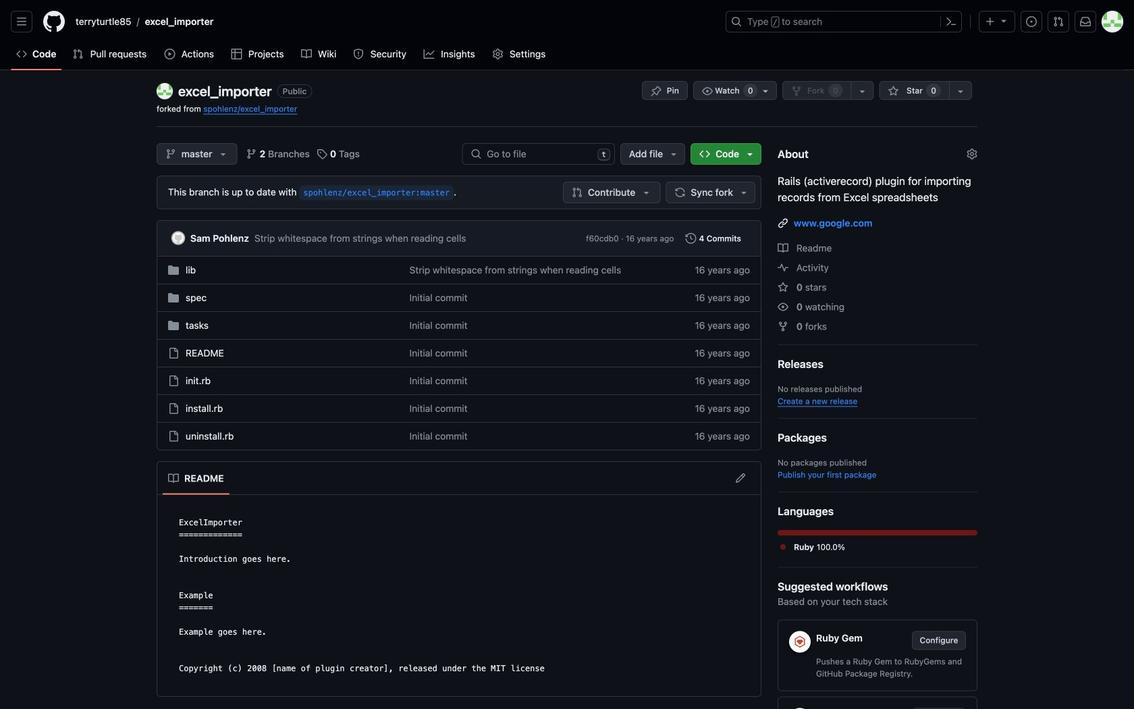 Task type: describe. For each thing, give the bounding box(es) containing it.
2 directory image from the top
[[168, 320, 179, 331]]

gear image
[[493, 49, 503, 59]]

git branch image
[[246, 149, 257, 159]]

0 vertical spatial eye image
[[702, 86, 713, 97]]

0 horizontal spatial book image
[[168, 473, 179, 484]]

notifications image
[[1081, 16, 1091, 27]]

see your forks of this repository image
[[858, 86, 868, 97]]

book image
[[301, 49, 312, 59]]

command palette image
[[946, 16, 957, 27]]

0 vertical spatial book image
[[778, 243, 789, 254]]

graph image
[[424, 49, 435, 59]]

0 users starred this repository element
[[927, 84, 941, 97]]

2 horizontal spatial triangle down image
[[999, 15, 1010, 26]]

1 vertical spatial star image
[[778, 282, 789, 293]]

triangle down image for git branch image
[[218, 149, 229, 159]]

add this repository to a list image
[[956, 86, 966, 97]]

owner avatar image
[[157, 83, 173, 99]]

issue opened image
[[1027, 16, 1037, 27]]

code image
[[700, 149, 711, 159]]

link image
[[778, 218, 789, 229]]

play image
[[164, 49, 175, 59]]

0 vertical spatial git pull request image
[[1054, 16, 1064, 27]]

dot fill image
[[778, 542, 789, 552]]

pin this repository to your profile image
[[651, 86, 662, 97]]



Task type: vqa. For each thing, say whether or not it's contained in the screenshot.
bottommost git pull request icon
yes



Task type: locate. For each thing, give the bounding box(es) containing it.
history image
[[686, 233, 697, 244]]

table image
[[231, 49, 242, 59]]

star image down pulse icon on the right top of the page
[[778, 282, 789, 293]]

book image
[[778, 243, 789, 254], [168, 473, 179, 484]]

directory image
[[168, 292, 179, 303]]

ruby 100.0 element
[[778, 530, 978, 536]]

1 directory image from the top
[[168, 265, 179, 276]]

triangle down image right code icon
[[745, 149, 756, 159]]

1 horizontal spatial book image
[[778, 243, 789, 254]]

git pull request image right code image
[[73, 49, 83, 59]]

plus image
[[985, 16, 996, 27]]

0 horizontal spatial repo forked image
[[778, 321, 789, 332]]

triangle down image
[[999, 15, 1010, 26], [745, 149, 756, 159], [641, 187, 652, 198]]

repo forked image down pulse icon on the right top of the page
[[778, 321, 789, 332]]

pulse image
[[778, 262, 789, 273]]

shield image
[[353, 49, 364, 59]]

code image
[[16, 49, 27, 59]]

1 horizontal spatial star image
[[889, 86, 899, 97]]

2 horizontal spatial triangle down image
[[739, 187, 750, 198]]

1 vertical spatial triangle down image
[[745, 149, 756, 159]]

1 vertical spatial repo forked image
[[778, 321, 789, 332]]

0 horizontal spatial triangle down image
[[218, 149, 229, 159]]

eye image right pin this repository to your profile image
[[702, 86, 713, 97]]

git pull request image left notifications 'image' at right top
[[1054, 16, 1064, 27]]

0 vertical spatial repo forked image
[[791, 86, 802, 97]]

triangle down image
[[218, 149, 229, 159], [669, 149, 679, 159], [739, 187, 750, 198]]

0 horizontal spatial triangle down image
[[641, 187, 652, 198]]

repo forked image left see your forks of this repository image
[[791, 86, 802, 97]]

sync image
[[675, 187, 686, 198]]

triangle down image for the sync icon
[[739, 187, 750, 198]]

triangle down image right the sync icon
[[739, 187, 750, 198]]

homepage image
[[43, 11, 65, 32]]

0 horizontal spatial git pull request image
[[73, 49, 83, 59]]

0 vertical spatial triangle down image
[[999, 15, 1010, 26]]

1 vertical spatial directory image
[[168, 320, 179, 331]]

author image
[[172, 231, 185, 245]]

edit file image
[[735, 473, 746, 484]]

git pull request image
[[1054, 16, 1064, 27], [73, 49, 83, 59], [572, 187, 583, 198]]

1 horizontal spatial triangle down image
[[669, 149, 679, 159]]

git pull request image down the go to file text box
[[572, 187, 583, 198]]

star image right see your forks of this repository image
[[889, 86, 899, 97]]

repo forked image
[[791, 86, 802, 97], [778, 321, 789, 332]]

1 vertical spatial git pull request image
[[73, 49, 83, 59]]

0 vertical spatial directory image
[[168, 265, 179, 276]]

0 horizontal spatial star image
[[778, 282, 789, 293]]

directory image up directory image
[[168, 265, 179, 276]]

ruby gem logo image
[[795, 636, 805, 648]]

directory image
[[168, 265, 179, 276], [168, 320, 179, 331]]

triangle down image left the sync icon
[[641, 187, 652, 198]]

list
[[70, 11, 718, 32]]

search image
[[471, 149, 482, 159]]

0 horizontal spatial eye image
[[702, 86, 713, 97]]

2 horizontal spatial git pull request image
[[1054, 16, 1064, 27]]

edit repository metadata image
[[967, 149, 978, 159]]

triangle down image right plus icon
[[999, 15, 1010, 26]]

triangle down image left code icon
[[669, 149, 679, 159]]

eye image
[[702, 86, 713, 97], [778, 302, 789, 312]]

git branch image
[[165, 149, 176, 159]]

2 vertical spatial triangle down image
[[641, 187, 652, 198]]

1 horizontal spatial git pull request image
[[572, 187, 583, 198]]

eye image down pulse icon on the right top of the page
[[778, 302, 789, 312]]

tag image
[[317, 149, 328, 159]]

1 vertical spatial eye image
[[778, 302, 789, 312]]

star image
[[889, 86, 899, 97], [778, 282, 789, 293]]

triangle down image left git branch icon
[[218, 149, 229, 159]]

0 vertical spatial star image
[[889, 86, 899, 97]]

1 horizontal spatial eye image
[[778, 302, 789, 312]]

1 vertical spatial book image
[[168, 473, 179, 484]]

directory image down directory image
[[168, 320, 179, 331]]

1 horizontal spatial repo forked image
[[791, 86, 802, 97]]

Go to file text field
[[487, 144, 592, 164]]

1 horizontal spatial triangle down image
[[745, 149, 756, 159]]

2 vertical spatial git pull request image
[[572, 187, 583, 198]]



